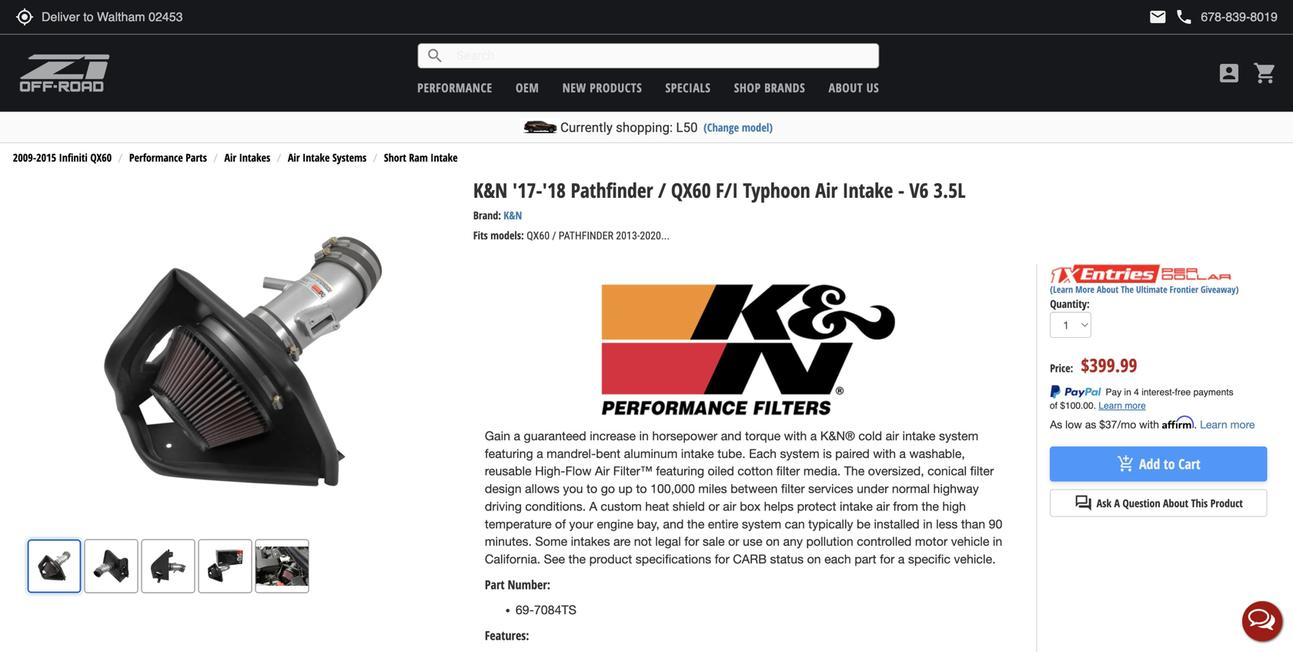 Task type: locate. For each thing, give the bounding box(es) containing it.
intake left systems
[[303, 150, 330, 165]]

as low as $37 /mo with affirm . learn more
[[1051, 416, 1256, 431]]

temperature
[[485, 517, 552, 531]]

each
[[825, 552, 852, 566]]

design
[[485, 482, 522, 496]]

mail
[[1149, 8, 1168, 26]]

with right /mo on the bottom right
[[1140, 418, 1160, 431]]

with right torque
[[785, 429, 807, 443]]

motor
[[916, 535, 948, 549]]

account_box
[[1218, 61, 1242, 85]]

cart
[[1179, 455, 1201, 474]]

in up aluminum
[[640, 429, 649, 443]]

the down 'paired'
[[845, 464, 865, 478]]

between
[[731, 482, 778, 496]]

qx60 right models:
[[527, 229, 550, 242]]

1 horizontal spatial /
[[658, 176, 667, 204]]

0 horizontal spatial and
[[663, 517, 684, 531]]

ask
[[1097, 496, 1112, 511]]

1 horizontal spatial intake
[[840, 499, 873, 514]]

a down controlled
[[899, 552, 905, 566]]

flow
[[566, 464, 592, 478]]

2 horizontal spatial intake
[[843, 176, 894, 204]]

learn
[[1201, 418, 1228, 431]]

1 vertical spatial the
[[688, 517, 705, 531]]

about left this at the right of the page
[[1164, 496, 1189, 511]]

the
[[1122, 283, 1134, 296], [845, 464, 865, 478]]

intake inside k&n '17-'18 pathfinder / qx60 f/i typhoon air intake - v6 3.5l brand: k&n fits models: qx60 / pathfinder 2013-2020...
[[843, 176, 894, 204]]

qx60 left f/i
[[672, 176, 711, 204]]

driving
[[485, 499, 522, 514]]

2 horizontal spatial with
[[1140, 418, 1160, 431]]

1 horizontal spatial and
[[721, 429, 742, 443]]

1 vertical spatial or
[[729, 535, 740, 549]]

the down shield
[[688, 517, 705, 531]]

for left sale
[[685, 535, 700, 549]]

featuring up 100,000
[[656, 464, 705, 478]]

allows
[[525, 482, 560, 496]]

about
[[829, 79, 864, 96], [1098, 283, 1119, 296], [1164, 496, 1189, 511]]

than
[[962, 517, 986, 531]]

in up motor
[[924, 517, 933, 531]]

protect
[[798, 499, 837, 514]]

100,000
[[651, 482, 695, 496]]

1 vertical spatial intake
[[681, 447, 715, 461]]

specifications
[[636, 552, 712, 566]]

conical
[[928, 464, 967, 478]]

1 vertical spatial on
[[808, 552, 822, 566]]

1 horizontal spatial qx60
[[527, 229, 550, 242]]

parts
[[186, 150, 207, 165]]

air intake systems
[[288, 150, 367, 165]]

for down sale
[[715, 552, 730, 566]]

a right ask
[[1115, 496, 1121, 511]]

2 vertical spatial intake
[[840, 499, 873, 514]]

system up 'use'
[[742, 517, 782, 531]]

intake right ram
[[431, 150, 458, 165]]

2 vertical spatial qx60
[[527, 229, 550, 242]]

air
[[225, 150, 237, 165], [288, 150, 300, 165], [816, 176, 838, 204], [595, 464, 610, 478]]

phone
[[1176, 8, 1194, 26]]

$399.99
[[1082, 353, 1138, 378]]

0 horizontal spatial the
[[845, 464, 865, 478]]

box
[[740, 499, 761, 514]]

question_answer ask a question about this product
[[1075, 494, 1244, 513]]

with up "oversized,"
[[874, 447, 896, 461]]

0 vertical spatial the
[[1122, 283, 1134, 296]]

1 horizontal spatial featuring
[[656, 464, 705, 478]]

status
[[771, 552, 804, 566]]

0 horizontal spatial with
[[785, 429, 807, 443]]

1 vertical spatial the
[[845, 464, 865, 478]]

air left intakes
[[225, 150, 237, 165]]

sale
[[703, 535, 725, 549]]

air intakes link
[[225, 150, 271, 165]]

to right up at the bottom left of the page
[[636, 482, 647, 496]]

for
[[685, 535, 700, 549], [715, 552, 730, 566], [880, 552, 895, 566]]

.
[[1195, 418, 1198, 431]]

2 vertical spatial about
[[1164, 496, 1189, 511]]

a
[[514, 429, 521, 443], [811, 429, 817, 443], [537, 447, 544, 461], [900, 447, 907, 461], [899, 552, 905, 566]]

2 horizontal spatial to
[[1164, 455, 1176, 474]]

2 horizontal spatial intake
[[903, 429, 936, 443]]

k&n up models:
[[504, 208, 522, 223]]

custom
[[601, 499, 642, 514]]

models:
[[491, 228, 524, 243]]

shop
[[735, 79, 761, 96]]

to left the go
[[587, 482, 598, 496]]

carb
[[733, 552, 767, 566]]

k&n up the brand:
[[474, 176, 508, 204]]

new products
[[563, 79, 642, 96]]

specials link
[[666, 79, 711, 96]]

1 vertical spatial in
[[924, 517, 933, 531]]

1 vertical spatial and
[[663, 517, 684, 531]]

ultimate
[[1137, 283, 1168, 296]]

on left any
[[766, 535, 780, 549]]

this
[[1192, 496, 1209, 511]]

qx60
[[90, 150, 112, 165], [672, 176, 711, 204], [527, 229, 550, 242]]

or left 'use'
[[729, 535, 740, 549]]

(change model) link
[[704, 120, 773, 135]]

2 vertical spatial the
[[569, 552, 586, 566]]

on
[[766, 535, 780, 549], [808, 552, 822, 566]]

the inside gain a guaranteed increase in horsepower and torque with a k&n® cold air intake system featuring a mandrel-bent aluminum intake tube. each system is paired with a washable, reusable high-flow air filter™ featuring oiled cotton filter media. the oversized, conical filter design allows you to go up to 100,000 miles between filter services under normal highway driving conditions. a custom heat shield or air box helps protect intake air from the high temperature of your engine bay, and the entire system can typically be installed in less than 90 minutes. some intakes are not legal for sale or use on any pollution controlled motor vehicle in california. see the product specifications for carb status on each part for a specific vehicle.
[[845, 464, 865, 478]]

intake down horsepower
[[681, 447, 715, 461]]

about right more
[[1098, 283, 1119, 296]]

high-
[[535, 464, 566, 478]]

intake left - at the top right of page
[[843, 176, 894, 204]]

a inside question_answer ask a question about this product
[[1115, 496, 1121, 511]]

about left us
[[829, 79, 864, 96]]

question
[[1123, 496, 1161, 511]]

1 horizontal spatial with
[[874, 447, 896, 461]]

v6
[[910, 176, 929, 204]]

oversized,
[[869, 464, 925, 478]]

1 horizontal spatial in
[[924, 517, 933, 531]]

some
[[536, 535, 568, 549]]

are
[[614, 535, 631, 549]]

learn more link
[[1201, 418, 1256, 431]]

1 vertical spatial about
[[1098, 283, 1119, 296]]

air inside gain a guaranteed increase in horsepower and torque with a k&n® cold air intake system featuring a mandrel-bent aluminum intake tube. each system is paired with a washable, reusable high-flow air filter™ featuring oiled cotton filter media. the oversized, conical filter design allows you to go up to 100,000 miles between filter services under normal highway driving conditions. a custom heat shield or air box helps protect intake air from the high temperature of your engine bay, and the entire system can typically be installed in less than 90 minutes. some intakes are not legal for sale or use on any pollution controlled motor vehicle in california. see the product specifications for carb status on each part for a specific vehicle.
[[595, 464, 610, 478]]

0 vertical spatial the
[[922, 499, 940, 514]]

0 vertical spatial or
[[709, 499, 720, 514]]

shopping:
[[616, 120, 673, 135]]

(change
[[704, 120, 739, 135]]

california.
[[485, 552, 541, 566]]

1 vertical spatial qx60
[[672, 176, 711, 204]]

2 horizontal spatial about
[[1164, 496, 1189, 511]]

0 vertical spatial featuring
[[485, 447, 533, 461]]

and
[[721, 429, 742, 443], [663, 517, 684, 531]]

0 vertical spatial /
[[658, 176, 667, 204]]

1 horizontal spatial about
[[1098, 283, 1119, 296]]

number:
[[508, 576, 551, 593]]

Search search field
[[445, 44, 879, 68]]

1 horizontal spatial a
[[1115, 496, 1121, 511]]

a up your
[[590, 499, 598, 514]]

2 vertical spatial in
[[993, 535, 1003, 549]]

system up washable,
[[940, 429, 979, 443]]

0 vertical spatial qx60
[[90, 150, 112, 165]]

add
[[1140, 455, 1161, 474]]

0 horizontal spatial about
[[829, 79, 864, 96]]

0 horizontal spatial to
[[587, 482, 598, 496]]

paired
[[836, 447, 870, 461]]

bent
[[596, 447, 621, 461]]

with inside 'as low as $37 /mo with affirm . learn more'
[[1140, 418, 1160, 431]]

increase
[[590, 429, 636, 443]]

air right typhoon on the right
[[816, 176, 838, 204]]

the left ultimate
[[1122, 283, 1134, 296]]

with
[[1140, 418, 1160, 431], [785, 429, 807, 443], [874, 447, 896, 461]]

on down pollution
[[808, 552, 822, 566]]

air right cold
[[886, 429, 900, 443]]

products
[[590, 79, 642, 96]]

2 horizontal spatial in
[[993, 535, 1003, 549]]

and up legal
[[663, 517, 684, 531]]

1 horizontal spatial intake
[[431, 150, 458, 165]]

1 vertical spatial featuring
[[656, 464, 705, 478]]

2 horizontal spatial qx60
[[672, 176, 711, 204]]

less
[[937, 517, 958, 531]]

/ up 2020...
[[658, 176, 667, 204]]

oem
[[516, 79, 539, 96]]

my_location
[[15, 8, 34, 26]]

of
[[555, 517, 566, 531]]

to right add
[[1164, 455, 1176, 474]]

0 horizontal spatial a
[[590, 499, 598, 514]]

'18
[[543, 176, 566, 204]]

0 horizontal spatial in
[[640, 429, 649, 443]]

shop brands link
[[735, 79, 806, 96]]

the down "intakes"
[[569, 552, 586, 566]]

torque
[[746, 429, 781, 443]]

1 horizontal spatial or
[[729, 535, 740, 549]]

in down 90
[[993, 535, 1003, 549]]

for down controlled
[[880, 552, 895, 566]]

1 horizontal spatial on
[[808, 552, 822, 566]]

2009-2015 infiniti qx60
[[13, 150, 112, 165]]

see
[[544, 552, 565, 566]]

qx60 right infiniti
[[90, 150, 112, 165]]

intake up be
[[840, 499, 873, 514]]

1 vertical spatial /
[[552, 229, 556, 242]]

a up high- at the bottom
[[537, 447, 544, 461]]

featuring up the reusable
[[485, 447, 533, 461]]

the left high
[[922, 499, 940, 514]]

0 vertical spatial on
[[766, 535, 780, 549]]

filter up helps
[[782, 482, 805, 496]]

/ left pathfinder
[[552, 229, 556, 242]]

air up the go
[[595, 464, 610, 478]]

intakes
[[571, 535, 610, 549]]

system
[[940, 429, 979, 443], [781, 447, 820, 461], [742, 517, 782, 531]]

intake up washable,
[[903, 429, 936, 443]]

system left is
[[781, 447, 820, 461]]

cold
[[859, 429, 883, 443]]

or down "miles"
[[709, 499, 720, 514]]

2 vertical spatial system
[[742, 517, 782, 531]]

2 horizontal spatial the
[[922, 499, 940, 514]]

installed
[[875, 517, 920, 531]]

short ram intake
[[384, 150, 458, 165]]

0 vertical spatial intake
[[903, 429, 936, 443]]

and up tube.
[[721, 429, 742, 443]]

search
[[426, 47, 445, 65]]



Task type: describe. For each thing, give the bounding box(es) containing it.
heat
[[646, 499, 670, 514]]

air inside k&n '17-'18 pathfinder / qx60 f/i typhoon air intake - v6 3.5l brand: k&n fits models: qx60 / pathfinder 2013-2020...
[[816, 176, 838, 204]]

0 horizontal spatial qx60
[[90, 150, 112, 165]]

us
[[867, 79, 880, 96]]

0 horizontal spatial featuring
[[485, 447, 533, 461]]

each
[[749, 447, 777, 461]]

pollution
[[807, 535, 854, 549]]

more
[[1231, 418, 1256, 431]]

fits
[[474, 228, 488, 243]]

0 vertical spatial k&n
[[474, 176, 508, 204]]

any
[[784, 535, 803, 549]]

from
[[894, 499, 919, 514]]

minutes.
[[485, 535, 532, 549]]

intakes
[[239, 150, 271, 165]]

bay,
[[637, 517, 660, 531]]

-
[[899, 176, 905, 204]]

gain
[[485, 429, 511, 443]]

a left k&n®
[[811, 429, 817, 443]]

k&n '17-'18 pathfinder / qx60 f/i typhoon air intake - v6 3.5l brand: k&n fits models: qx60 / pathfinder 2013-2020...
[[474, 176, 966, 243]]

high
[[943, 499, 967, 514]]

0 horizontal spatial or
[[709, 499, 720, 514]]

aluminum
[[624, 447, 678, 461]]

a up "oversized,"
[[900, 447, 907, 461]]

about inside question_answer ask a question about this product
[[1164, 496, 1189, 511]]

performance parts link
[[129, 150, 207, 165]]

mandrel-
[[547, 447, 596, 461]]

entire
[[708, 517, 739, 531]]

brands
[[765, 79, 806, 96]]

typically
[[809, 517, 854, 531]]

about us link
[[829, 79, 880, 96]]

part
[[485, 576, 505, 593]]

miles
[[699, 482, 728, 496]]

price: $399.99
[[1051, 353, 1138, 378]]

1 horizontal spatial for
[[715, 552, 730, 566]]

helps
[[764, 499, 794, 514]]

2015
[[36, 150, 56, 165]]

air up entire
[[723, 499, 737, 514]]

0 horizontal spatial intake
[[303, 150, 330, 165]]

you
[[563, 482, 583, 496]]

1 horizontal spatial the
[[688, 517, 705, 531]]

vehicle
[[952, 535, 990, 549]]

air intake systems link
[[288, 150, 367, 165]]

controlled
[[857, 535, 912, 549]]

90
[[989, 517, 1003, 531]]

infiniti
[[59, 150, 88, 165]]

0 vertical spatial system
[[940, 429, 979, 443]]

quantity:
[[1051, 297, 1090, 311]]

part
[[855, 552, 877, 566]]

2009-2015 infiniti qx60 link
[[13, 150, 112, 165]]

a right 'gain'
[[514, 429, 521, 443]]

filter™
[[614, 464, 653, 478]]

air right intakes
[[288, 150, 300, 165]]

currently shopping: l50 (change model)
[[561, 120, 773, 135]]

0 vertical spatial about
[[829, 79, 864, 96]]

7084ts
[[534, 603, 577, 617]]

0 vertical spatial in
[[640, 429, 649, 443]]

highway
[[934, 482, 979, 496]]

0 horizontal spatial for
[[685, 535, 700, 549]]

1 vertical spatial k&n
[[504, 208, 522, 223]]

oiled
[[708, 464, 735, 478]]

question_answer
[[1075, 494, 1094, 513]]

0 horizontal spatial intake
[[681, 447, 715, 461]]

services
[[809, 482, 854, 496]]

as
[[1086, 418, 1097, 431]]

2020...
[[640, 229, 670, 242]]

1 horizontal spatial to
[[636, 482, 647, 496]]

account_box link
[[1214, 61, 1246, 85]]

performance
[[129, 150, 183, 165]]

/mo
[[1118, 418, 1137, 431]]

mail link
[[1149, 8, 1168, 26]]

product
[[1211, 496, 1244, 511]]

be
[[857, 517, 871, 531]]

0 vertical spatial and
[[721, 429, 742, 443]]

media.
[[804, 464, 841, 478]]

up
[[619, 482, 633, 496]]

filter down each
[[777, 464, 801, 478]]

1 horizontal spatial the
[[1122, 283, 1134, 296]]

3.5l
[[934, 176, 966, 204]]

filter up highway
[[971, 464, 995, 478]]

0 horizontal spatial the
[[569, 552, 586, 566]]

giveaway)
[[1201, 283, 1240, 296]]

about us
[[829, 79, 880, 96]]

2009-
[[13, 150, 36, 165]]

guaranteed
[[524, 429, 587, 443]]

k&n®
[[821, 429, 856, 443]]

engine
[[597, 517, 634, 531]]

add_shopping_cart add to cart
[[1117, 455, 1201, 474]]

conditions.
[[526, 499, 586, 514]]

currently
[[561, 120, 613, 135]]

affirm
[[1163, 416, 1195, 429]]

brand:
[[474, 208, 501, 223]]

0 horizontal spatial /
[[552, 229, 556, 242]]

f/i
[[716, 176, 739, 204]]

a inside gain a guaranteed increase in horsepower and torque with a k&n® cold air intake system featuring a mandrel-bent aluminum intake tube. each system is paired with a washable, reusable high-flow air filter™ featuring oiled cotton filter media. the oversized, conical filter design allows you to go up to 100,000 miles between filter services under normal highway driving conditions. a custom heat shield or air box helps protect intake air from the high temperature of your engine bay, and the entire system can typically be installed in less than 90 minutes. some intakes are not legal for sale or use on any pollution controlled motor vehicle in california. see the product specifications for carb status on each part for a specific vehicle.
[[590, 499, 598, 514]]

2 horizontal spatial for
[[880, 552, 895, 566]]

oem link
[[516, 79, 539, 96]]

low
[[1066, 418, 1083, 431]]

air down under
[[877, 499, 890, 514]]

shield
[[673, 499, 705, 514]]

1 vertical spatial system
[[781, 447, 820, 461]]

features:
[[485, 627, 530, 644]]

your
[[570, 517, 594, 531]]

z1 motorsports logo image
[[19, 54, 111, 92]]

0 horizontal spatial on
[[766, 535, 780, 549]]

part number:
[[485, 576, 551, 593]]



Task type: vqa. For each thing, say whether or not it's contained in the screenshot.
RAM
yes



